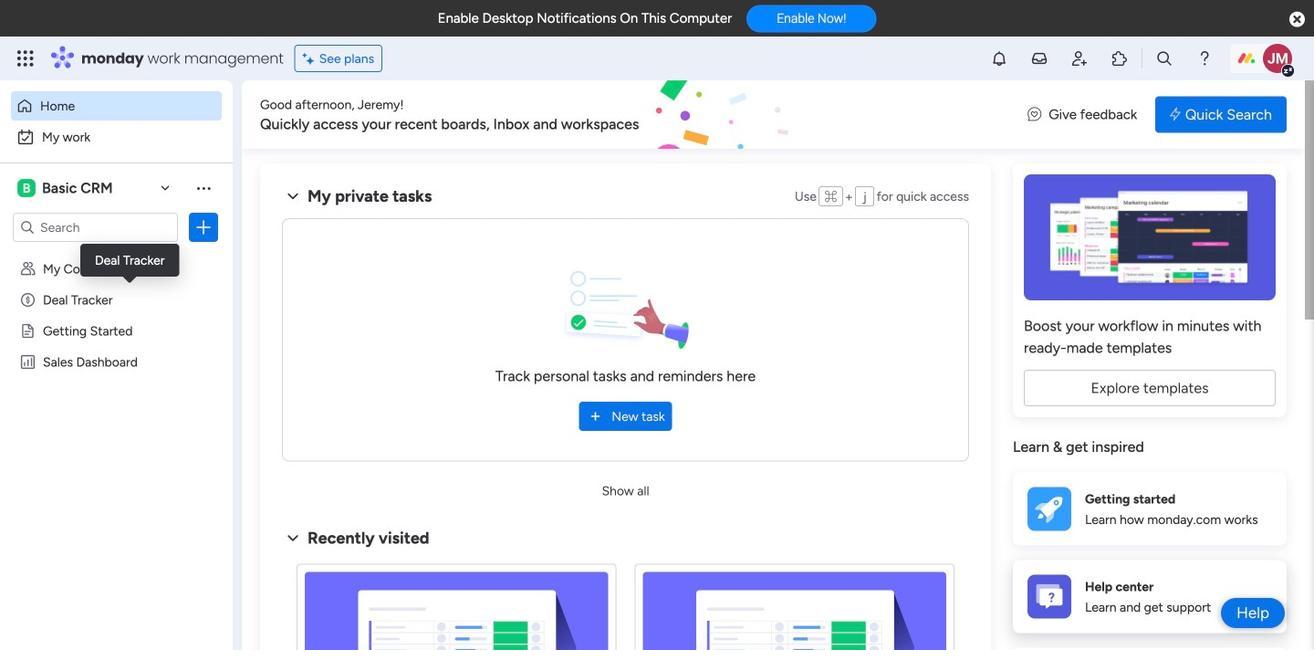 Task type: vqa. For each thing, say whether or not it's contained in the screenshot.
the 2 element on the left bottom of the page
no



Task type: locate. For each thing, give the bounding box(es) containing it.
options image
[[194, 218, 213, 236]]

v2 bolt switch image
[[1171, 105, 1181, 125]]

1 vertical spatial option
[[11, 122, 222, 152]]

option
[[11, 91, 222, 121], [11, 122, 222, 152], [0, 252, 233, 256]]

see plans image
[[303, 48, 319, 69]]

public board image
[[19, 322, 37, 340]]

v2 user feedback image
[[1028, 104, 1042, 125]]

Search in workspace field
[[38, 217, 152, 238]]

list box
[[0, 250, 233, 624]]

dapulse close image
[[1290, 10, 1306, 29]]

help center element
[[1013, 560, 1287, 633]]

jeremy miller image
[[1264, 44, 1293, 73]]

quick search results list box
[[282, 549, 970, 650]]



Task type: describe. For each thing, give the bounding box(es) containing it.
select product image
[[16, 49, 35, 68]]

help image
[[1196, 49, 1214, 68]]

update feed image
[[1031, 49, 1049, 68]]

close recently visited image
[[282, 527, 304, 549]]

2 vertical spatial option
[[0, 252, 233, 256]]

close my private tasks image
[[282, 185, 304, 207]]

invite members image
[[1071, 49, 1089, 68]]

workspace options image
[[194, 179, 213, 197]]

workspace selection element
[[17, 177, 116, 199]]

public dashboard image
[[19, 353, 37, 371]]

notifications image
[[991, 49, 1009, 68]]

0 vertical spatial option
[[11, 91, 222, 121]]

monday marketplace image
[[1111, 49, 1129, 68]]

search everything image
[[1156, 49, 1174, 68]]

getting started element
[[1013, 472, 1287, 546]]

templates image image
[[1030, 174, 1271, 300]]

workspace image
[[17, 178, 36, 198]]



